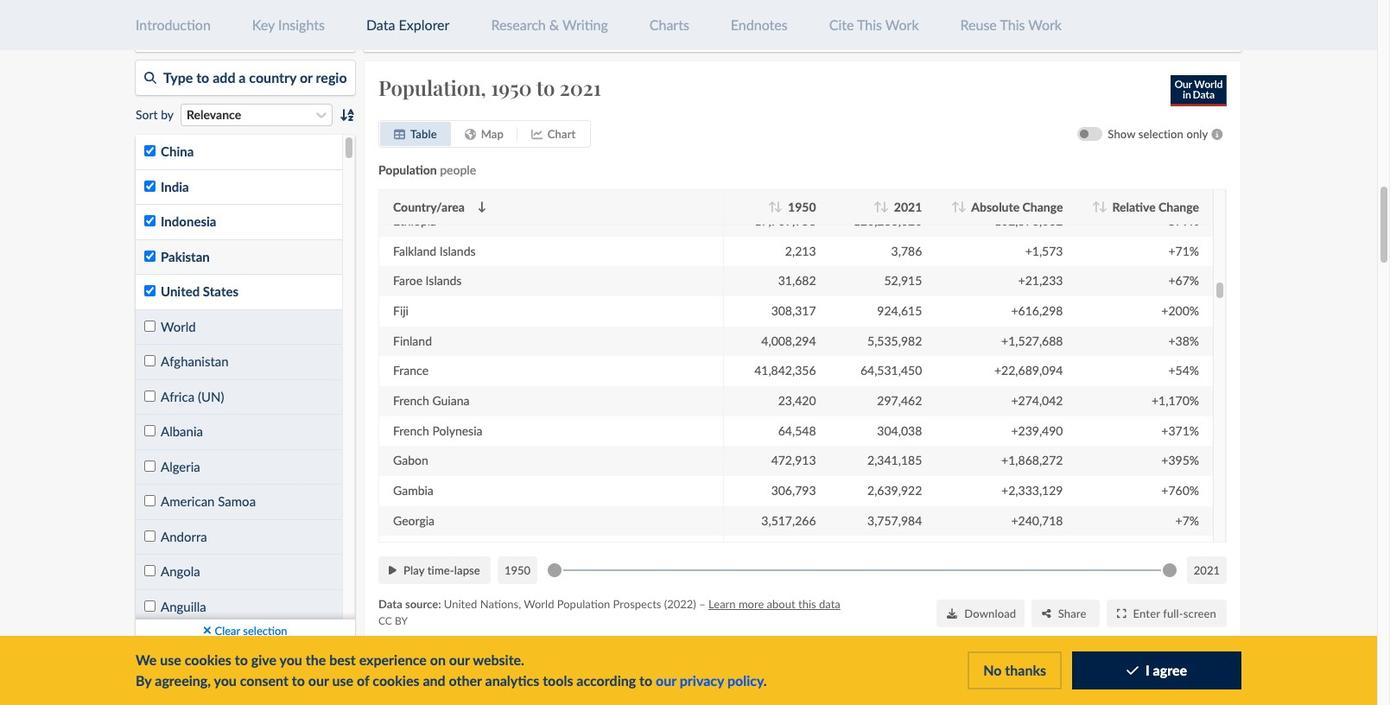 Task type: describe. For each thing, give the bounding box(es) containing it.
introduction
[[136, 16, 211, 33]]

data explorer link
[[366, 16, 450, 33]]

52,915
[[884, 273, 922, 288]]

prospects.
[[225, 25, 272, 38]]

&
[[549, 16, 559, 33]]

united inside visualizing data from the united nations world population prospects.
[[258, 13, 289, 26]]

endnotes link
[[731, 16, 788, 33]]

+1,868,272
[[1002, 453, 1063, 467]]

population, 1950 to 2021
[[378, 73, 601, 101]]

1 horizontal spatial our
[[449, 652, 470, 668]]

i agree
[[1146, 662, 1187, 679]]

africa (un)
[[161, 389, 224, 404]]

41,842,356
[[755, 363, 816, 378]]

3,786
[[891, 243, 922, 258]]

this for reuse
[[1000, 16, 1025, 33]]

andorra
[[161, 529, 207, 544]]

308,317
[[771, 303, 816, 318]]

we use cookies to give you the best experience on our website. by agreeing, you consent to our use of cookies and other analytics tools according to our privacy policy .
[[136, 652, 767, 689]]

change for absolute change
[[1023, 199, 1063, 214]]

relevance
[[187, 107, 241, 122]]

+616,298
[[1011, 303, 1063, 318]]

+54%
[[1169, 363, 1199, 378]]

2 arrow down long image from the left
[[958, 201, 966, 212]]

reuse this work
[[960, 16, 1062, 33]]

share nodes image
[[1042, 608, 1051, 618]]

share
[[1058, 606, 1087, 620]]

0 horizontal spatial cookies
[[185, 652, 231, 668]]

islands for falkland islands
[[440, 243, 476, 258]]

1 horizontal spatial you
[[280, 652, 302, 668]]

circle info image
[[1208, 128, 1227, 139]]

endnotes
[[731, 16, 788, 33]]

absolute change
[[971, 199, 1063, 214]]

0 vertical spatial 1950
[[491, 73, 532, 101]]

only
[[1187, 127, 1208, 141]]

3,517,266
[[762, 513, 816, 527]]

play image
[[389, 565, 397, 575]]

selection for show
[[1139, 127, 1184, 141]]

policy
[[727, 672, 764, 689]]

no thanks
[[983, 662, 1046, 679]]

american
[[161, 494, 215, 509]]

1 vertical spatial data
[[819, 597, 841, 611]]

chart line image
[[531, 128, 542, 139]]

no thanks button
[[968, 652, 1062, 689]]

american samoa
[[161, 494, 256, 509]]

population inside visualizing data from the united nations world population prospects.
[[173, 25, 222, 38]]

give
[[251, 652, 277, 668]]

chart
[[548, 127, 576, 141]]

falkland
[[393, 243, 437, 258]]

+22,689,094
[[995, 363, 1063, 378]]

472,913
[[771, 453, 816, 467]]

+760%
[[1162, 483, 1199, 497]]

best
[[329, 652, 356, 668]]

reuse this work link
[[960, 16, 1062, 33]]

to left give
[[235, 652, 248, 668]]

cc by
[[378, 614, 408, 627]]

samoa
[[218, 494, 256, 509]]

high
[[1041, 30, 1064, 44]]

more
[[739, 597, 764, 611]]

table link
[[380, 122, 451, 146]]

absolute
[[971, 199, 1020, 214]]

france
[[393, 363, 429, 378]]

finland
[[393, 333, 432, 348]]

arrow down long image for relative change
[[1099, 201, 1107, 212]]

show
[[1108, 127, 1136, 141]]

0 horizontal spatial 2021
[[560, 73, 601, 101]]

2 horizontal spatial 2021
[[1194, 563, 1220, 577]]

by
[[161, 107, 174, 122]]

relative change
[[1112, 199, 1199, 214]]

+2,333,129
[[1002, 483, 1063, 497]]

2 vertical spatial united
[[444, 597, 477, 611]]

full-
[[1163, 606, 1184, 620]]

+371%
[[1162, 423, 1199, 437]]

website.
[[473, 652, 524, 668]]

2,341,185
[[868, 453, 922, 467]]

polynesia
[[432, 423, 483, 437]]

screen
[[1184, 606, 1217, 620]]

table image
[[394, 128, 405, 139]]

+339%
[[1162, 183, 1199, 198]]

cc
[[378, 614, 392, 627]]

0 vertical spatial use
[[160, 652, 181, 668]]

key
[[252, 16, 275, 33]]

xmark image
[[203, 625, 212, 636]]

to right according
[[639, 672, 653, 689]]

download button
[[937, 599, 1025, 627]]

expand image
[[1117, 608, 1126, 618]]

selection for clear
[[243, 624, 287, 637]]

prospects
[[613, 597, 661, 611]]

nations
[[291, 13, 327, 26]]

play time-lapse button
[[378, 556, 491, 584]]

17,709,958
[[755, 213, 816, 228]]

1 vertical spatial united
[[161, 284, 200, 299]]

1 horizontal spatial population
[[378, 162, 437, 177]]

faroe islands
[[393, 273, 462, 288]]

gabon
[[393, 453, 428, 467]]

gambia
[[393, 483, 434, 497]]

other
[[449, 672, 482, 689]]

+71%
[[1169, 243, 1199, 258]]

924,615
[[877, 303, 922, 318]]

i
[[1146, 662, 1150, 679]]

2 horizontal spatial population
[[557, 597, 610, 611]]

french polynesia
[[393, 423, 483, 437]]



Task type: locate. For each thing, give the bounding box(es) containing it.
1 vertical spatial 2021
[[894, 199, 922, 214]]

data for data source: united nations, world population prospects (2022) – learn more about this data
[[378, 597, 402, 611]]

time-
[[428, 563, 454, 577]]

cookies down "xmark" image
[[185, 652, 231, 668]]

arrow down long image left the absolute
[[958, 201, 966, 212]]

0 horizontal spatial our
[[308, 672, 329, 689]]

the inside visualizing data from the united nations world population prospects.
[[240, 13, 255, 26]]

earth americas image
[[465, 128, 476, 139]]

data for data explorer
[[366, 16, 395, 33]]

ethiopia
[[393, 213, 436, 228]]

about
[[767, 597, 796, 611]]

2 arrow up long image from the left
[[951, 201, 960, 212]]

1 vertical spatial the
[[306, 652, 326, 668]]

agreeing,
[[155, 672, 211, 689]]

+38%
[[1169, 333, 1199, 348]]

relative
[[1112, 199, 1156, 214]]

writing
[[563, 16, 608, 33]]

albania
[[161, 424, 203, 439]]

we
[[136, 652, 157, 668]]

arrow down a z image
[[340, 108, 355, 122]]

+395%
[[1162, 453, 1199, 467]]

check image
[[1127, 664, 1139, 678]]

304,038
[[877, 423, 922, 437]]

arrow up long image for 1950
[[768, 201, 776, 212]]

1 arrow down long image from the left
[[774, 201, 783, 212]]

french down france
[[393, 393, 429, 408]]

population, 1950 to 2021 link
[[378, 73, 601, 101]]

clear selection
[[212, 624, 287, 637]]

guiana
[[432, 393, 470, 408]]

chart link
[[517, 122, 590, 146]]

0 horizontal spatial this
[[857, 16, 882, 33]]

population people
[[378, 162, 476, 177]]

0 horizontal spatial work
[[886, 16, 919, 33]]

islands up faroe islands
[[440, 243, 476, 258]]

this for cite
[[857, 16, 882, 33]]

play time-lapse
[[404, 563, 480, 577]]

1 horizontal spatial arrow up long image
[[951, 201, 960, 212]]

+102,573,062
[[988, 213, 1063, 228]]

people
[[440, 162, 476, 177]]

according
[[577, 672, 636, 689]]

1 vertical spatial islands
[[426, 273, 462, 288]]

visualizing data from the united nations world population prospects.
[[143, 13, 327, 38]]

+920,617
[[1011, 183, 1063, 198]]

show selection only
[[1108, 127, 1208, 141]]

key insights
[[252, 16, 325, 33]]

120,283,020
[[854, 213, 922, 228]]

0 horizontal spatial you
[[214, 672, 237, 689]]

french for french guiana
[[393, 393, 429, 408]]

2 this from the left
[[1000, 16, 1025, 33]]

selection up give
[[243, 624, 287, 637]]

visualizing
[[143, 13, 191, 26]]

falkland islands
[[393, 243, 476, 258]]

change for relative change
[[1159, 199, 1199, 214]]

arrow down long image up 17,709,958
[[774, 201, 783, 212]]

clear
[[215, 624, 240, 637]]

2021 up screen
[[1194, 563, 1220, 577]]

i agree button
[[1072, 652, 1242, 689]]

3,757,984
[[868, 513, 922, 527]]

work
[[886, 16, 919, 33], [1029, 16, 1062, 33]]

cookies
[[185, 652, 231, 668], [373, 672, 420, 689]]

by
[[395, 614, 408, 627]]

1 arrow down long image from the left
[[478, 201, 486, 212]]

1 horizontal spatial the
[[306, 652, 326, 668]]

1 this from the left
[[857, 16, 882, 33]]

explorer
[[399, 16, 450, 33]]

change
[[1023, 199, 1063, 214], [1159, 199, 1199, 214]]

selection left "only"
[[1139, 127, 1184, 141]]

1 vertical spatial world
[[161, 319, 196, 334]]

0 horizontal spatial data
[[193, 13, 213, 26]]

download image
[[947, 608, 958, 618]]

arrow down long image left relative
[[1099, 201, 1107, 212]]

0 vertical spatial united
[[258, 13, 289, 26]]

arrow up long image up 120,283,020
[[874, 201, 882, 212]]

magnifying glass image
[[144, 72, 156, 84]]

1 vertical spatial you
[[214, 672, 237, 689]]

change down +339%
[[1159, 199, 1199, 214]]

2 vertical spatial population
[[557, 597, 610, 611]]

our left of
[[308, 672, 329, 689]]

None radio
[[1023, 9, 1034, 20], [1023, 30, 1034, 41], [1023, 9, 1034, 20], [1023, 30, 1034, 41]]

arrow down long image for 1950
[[774, 201, 783, 212]]

our
[[449, 652, 470, 668], [308, 672, 329, 689], [656, 672, 676, 689]]

0 horizontal spatial arrow up long image
[[874, 201, 882, 212]]

2 vertical spatial 1950
[[505, 563, 531, 577]]

2 french from the top
[[393, 423, 429, 437]]

0 horizontal spatial change
[[1023, 199, 1063, 214]]

1 horizontal spatial arrow down long image
[[881, 201, 889, 212]]

2,213
[[785, 243, 816, 258]]

our left privacy
[[656, 672, 676, 689]]

angola
[[161, 564, 200, 579]]

reuse
[[960, 16, 997, 33]]

population
[[173, 25, 222, 38], [378, 162, 437, 177], [557, 597, 610, 611]]

work right reuse
[[1029, 16, 1062, 33]]

0 horizontal spatial selection
[[243, 624, 287, 637]]

change down +920,617
[[1023, 199, 1063, 214]]

arrow up long image
[[768, 201, 776, 212], [951, 201, 960, 212]]

you left consent on the left of page
[[214, 672, 237, 689]]

arrow down long image for 2021
[[881, 201, 889, 212]]

1950 up nations,
[[505, 563, 531, 577]]

arrow up long image
[[874, 201, 882, 212], [1092, 201, 1101, 212]]

1 horizontal spatial data
[[819, 597, 841, 611]]

0 horizontal spatial arrow down long image
[[478, 201, 486, 212]]

1 horizontal spatial cookies
[[373, 672, 420, 689]]

3 arrow down long image from the left
[[1099, 201, 1107, 212]]

learn
[[709, 597, 736, 611]]

2021 up chart
[[560, 73, 601, 101]]

0 horizontal spatial arrow up long image
[[768, 201, 776, 212]]

1 horizontal spatial work
[[1029, 16, 1062, 33]]

2 change from the left
[[1159, 199, 1199, 214]]

0 vertical spatial islands
[[440, 243, 476, 258]]

arrow up long image for relative change
[[1092, 201, 1101, 212]]

0 vertical spatial data
[[366, 16, 395, 33]]

2,639,922
[[868, 483, 922, 497]]

0 vertical spatial data
[[193, 13, 213, 26]]

271,656
[[771, 183, 816, 198]]

this right cite
[[857, 16, 882, 33]]

world up afghanistan
[[161, 319, 196, 334]]

download
[[965, 606, 1016, 620]]

data inside visualizing data from the united nations world population prospects.
[[193, 13, 213, 26]]

united states
[[161, 284, 239, 299]]

0 vertical spatial french
[[393, 393, 429, 408]]

1 arrow up long image from the left
[[874, 201, 882, 212]]

thanks
[[1005, 662, 1046, 679]]

1 horizontal spatial change
[[1159, 199, 1199, 214]]

privacy
[[680, 672, 724, 689]]

french for french polynesia
[[393, 423, 429, 437]]

arrow up long image left relative
[[1092, 201, 1101, 212]]

arrow up long image for 2021
[[874, 201, 882, 212]]

islands down falkland islands in the top of the page
[[426, 273, 462, 288]]

1950 up map
[[491, 73, 532, 101]]

from
[[216, 13, 238, 26]]

french
[[393, 393, 429, 408], [393, 423, 429, 437]]

1 horizontal spatial use
[[332, 672, 354, 689]]

0 horizontal spatial population
[[173, 25, 222, 38]]

2 horizontal spatial united
[[444, 597, 477, 611]]

use
[[160, 652, 181, 668], [332, 672, 354, 689]]

sort
[[136, 107, 158, 122]]

table
[[410, 127, 437, 141]]

data left explorer
[[366, 16, 395, 33]]

1 vertical spatial cookies
[[373, 672, 420, 689]]

0 vertical spatial world
[[143, 25, 171, 38]]

charts link
[[650, 16, 689, 33]]

data explorer
[[366, 16, 450, 33]]

1 work from the left
[[886, 16, 919, 33]]

1 horizontal spatial arrow down long image
[[958, 201, 966, 212]]

1 horizontal spatial this
[[1000, 16, 1025, 33]]

+239,490
[[1011, 423, 1063, 437]]

1 vertical spatial 1950
[[788, 199, 816, 214]]

world inside visualizing data from the united nations world population prospects.
[[143, 25, 171, 38]]

data right this
[[819, 597, 841, 611]]

2 work from the left
[[1029, 16, 1062, 33]]

+67%
[[1169, 273, 1199, 288]]

experience
[[359, 652, 427, 668]]

0 horizontal spatial united
[[161, 284, 200, 299]]

world right nations,
[[524, 597, 554, 611]]

nations,
[[480, 597, 521, 611]]

data source: united nations, world population prospects (2022) – learn more about this data
[[378, 597, 841, 611]]

afghanistan
[[161, 354, 229, 369]]

1 vertical spatial french
[[393, 423, 429, 437]]

2 horizontal spatial our
[[656, 672, 676, 689]]

the
[[240, 13, 255, 26], [306, 652, 326, 668]]

0 horizontal spatial the
[[240, 13, 255, 26]]

2 vertical spatial world
[[524, 597, 554, 611]]

our right on
[[449, 652, 470, 668]]

of
[[357, 672, 369, 689]]

our privacy policy link
[[656, 672, 764, 689]]

arrow up long image left the absolute
[[951, 201, 960, 212]]

64,531,450
[[861, 363, 922, 378]]

source:
[[405, 597, 441, 611]]

23,420
[[778, 393, 816, 408]]

the left the best
[[306, 652, 326, 668]]

0 vertical spatial 2021
[[560, 73, 601, 101]]

1950 down 271,656
[[788, 199, 816, 214]]

cookies down experience
[[373, 672, 420, 689]]

arrow up long image up 17,709,958
[[768, 201, 776, 212]]

you right give
[[280, 652, 302, 668]]

algeria
[[161, 459, 200, 474]]

to up chart link
[[536, 73, 555, 101]]

georgia
[[393, 513, 435, 527]]

world up magnifying glass image
[[143, 25, 171, 38]]

None radio
[[591, 9, 603, 20]]

+7%
[[1176, 513, 1199, 527]]

1 horizontal spatial arrow up long image
[[1092, 201, 1101, 212]]

arrow down long image
[[478, 201, 486, 212], [958, 201, 966, 212]]

Type to add a country or region... text field
[[136, 60, 355, 95]]

enter full-screen button
[[1107, 599, 1227, 627]]

use up agreeing, on the bottom left of the page
[[160, 652, 181, 668]]

data left from
[[193, 13, 213, 26]]

the inside we use cookies to give you the best experience on our website. by agreeing, you consent to our use of cookies and other analytics tools according to our privacy policy .
[[306, 652, 326, 668]]

data
[[366, 16, 395, 33], [378, 597, 402, 611]]

charts
[[650, 16, 689, 33]]

africa
[[161, 389, 194, 404]]

french up the 'gabon'
[[393, 423, 429, 437]]

0 vertical spatial the
[[240, 13, 255, 26]]

arrow up long image for absolute change
[[951, 201, 960, 212]]

1 change from the left
[[1023, 199, 1063, 214]]

0 vertical spatial cookies
[[185, 652, 231, 668]]

on
[[430, 652, 446, 668]]

2 vertical spatial 2021
[[1194, 563, 1220, 577]]

2 horizontal spatial arrow down long image
[[1099, 201, 1107, 212]]

1 arrow up long image from the left
[[768, 201, 776, 212]]

0 vertical spatial selection
[[1139, 127, 1184, 141]]

arrow down long image
[[774, 201, 783, 212], [881, 201, 889, 212], [1099, 201, 1107, 212]]

work for reuse this work
[[1029, 16, 1062, 33]]

use left of
[[332, 672, 354, 689]]

1 vertical spatial use
[[332, 672, 354, 689]]

data up cc by link
[[378, 597, 402, 611]]

fiji
[[393, 303, 409, 318]]

0 vertical spatial you
[[280, 652, 302, 668]]

to right consent on the left of page
[[292, 672, 305, 689]]

2 arrow down long image from the left
[[881, 201, 889, 212]]

1 vertical spatial population
[[378, 162, 437, 177]]

work for cite this work
[[886, 16, 919, 33]]

0 horizontal spatial use
[[160, 652, 181, 668]]

the right from
[[240, 13, 255, 26]]

arrow down long image up 120,283,020
[[881, 201, 889, 212]]

work right cite
[[886, 16, 919, 33]]

1 horizontal spatial 2021
[[894, 199, 922, 214]]

faroe
[[393, 273, 423, 288]]

islands for faroe islands
[[426, 273, 462, 288]]

this right reuse
[[1000, 16, 1025, 33]]

states
[[203, 284, 239, 299]]

indonesia
[[161, 214, 216, 229]]

1 french from the top
[[393, 393, 429, 408]]

1 horizontal spatial united
[[258, 13, 289, 26]]

2 arrow up long image from the left
[[1092, 201, 1101, 212]]

arrow down long image right country/area
[[478, 201, 486, 212]]

0 vertical spatial population
[[173, 25, 222, 38]]

1 vertical spatial data
[[378, 597, 402, 611]]

research & writing link
[[491, 16, 608, 33]]

1 vertical spatial selection
[[243, 624, 287, 637]]

1 horizontal spatial selection
[[1139, 127, 1184, 141]]

2021 down 1,192,273
[[894, 199, 922, 214]]

0 horizontal spatial arrow down long image
[[774, 201, 783, 212]]

(2022)
[[664, 597, 696, 611]]



Task type: vqa. For each thing, say whether or not it's contained in the screenshot.
"Exports of plastic waste via all modes of transport tonnes"
no



